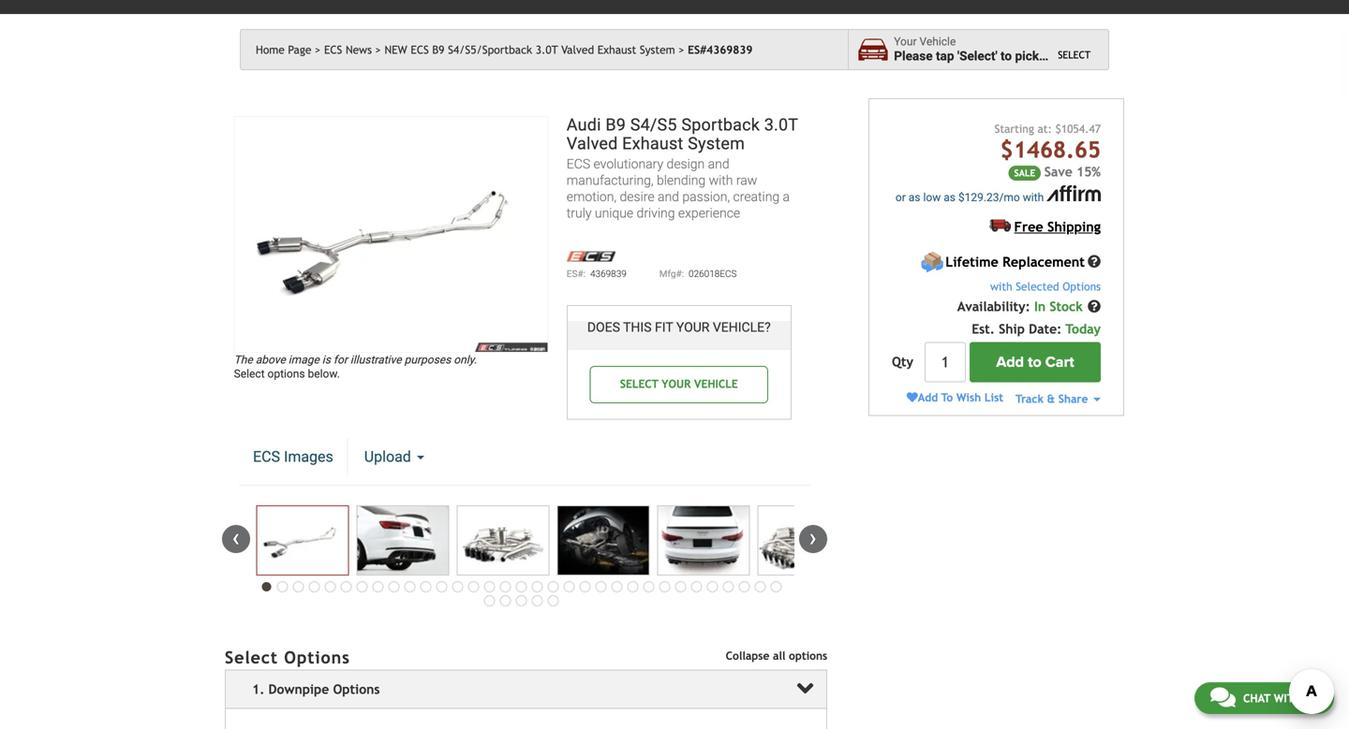 Task type: locate. For each thing, give the bounding box(es) containing it.
0 horizontal spatial with
[[709, 173, 733, 188]]

0 horizontal spatial add
[[918, 391, 938, 404]]

select for select your vehicle
[[620, 377, 658, 391]]

mfg#:
[[659, 268, 684, 280]]

is
[[322, 354, 331, 367]]

0 vertical spatial options
[[267, 368, 305, 381]]

0 vertical spatial your
[[894, 35, 917, 48]]

as right low
[[944, 191, 955, 204]]

and up the driving
[[658, 189, 679, 205]]

exhaust inside audi b9 s4/s5 sportback 3.0t valved exhaust system ecs evolutionary design and manufacturing, blending with raw emotion, desire and passion, creating a truly unique driving experience
[[622, 134, 683, 154]]

a inside the 'your vehicle please tap 'select' to pick a vehicle'
[[1042, 49, 1049, 64]]

es#:
[[567, 268, 585, 280]]

b9 inside audi b9 s4/s5 sportback 3.0t valved exhaust system ecs evolutionary design and manufacturing, blending with raw emotion, desire and passion, creating a truly unique driving experience
[[605, 115, 626, 135]]

a right "creating"
[[783, 189, 790, 205]]

0 vertical spatial vehicle
[[919, 35, 956, 48]]

0 horizontal spatial 3.0t
[[536, 43, 558, 56]]

track & share
[[1016, 392, 1091, 405]]

share
[[1058, 392, 1088, 405]]

pick
[[1015, 49, 1039, 64]]

0 horizontal spatial a
[[783, 189, 790, 205]]

selected
[[1016, 280, 1059, 293]]

1 vertical spatial and
[[658, 189, 679, 205]]

1054.47
[[1061, 122, 1101, 135]]

1 horizontal spatial a
[[1042, 49, 1049, 64]]

track & share button
[[1016, 392, 1101, 405]]

valved for s4/s5/sportback
[[561, 43, 594, 56]]

selected options
[[1016, 280, 1101, 293]]

0 vertical spatial with
[[709, 173, 733, 188]]

1 vertical spatial with
[[1023, 191, 1044, 204]]

3.0t right s4/s5/sportback
[[536, 43, 558, 56]]

to
[[941, 391, 953, 404]]

1 vertical spatial vehicle
[[694, 377, 738, 391]]

comments image
[[1210, 687, 1236, 709]]

add inside button
[[996, 353, 1024, 371]]

0 horizontal spatial $
[[958, 191, 965, 204]]

blending
[[657, 173, 706, 188]]

1 horizontal spatial b9
[[605, 115, 626, 135]]

3.0t right sportback
[[764, 115, 798, 135]]

add left to
[[918, 391, 938, 404]]

driving
[[637, 206, 675, 221]]

with left us
[[1274, 692, 1301, 705]]

system for s4/s5/sportback
[[640, 43, 675, 56]]

ecs left "images"
[[253, 448, 280, 466]]

1 vertical spatial options
[[789, 650, 827, 663]]

0 vertical spatial and
[[708, 157, 729, 172]]

0 horizontal spatial options
[[284, 648, 350, 668]]

with up passion,
[[709, 173, 733, 188]]

a right the pick
[[1042, 49, 1049, 64]]

15
[[1076, 164, 1092, 179]]

select
[[1058, 49, 1091, 61], [234, 368, 265, 381], [620, 377, 658, 391], [225, 648, 278, 668]]

ecs
[[324, 43, 342, 56], [411, 43, 429, 56], [567, 157, 590, 172], [253, 448, 280, 466]]

b9 right audi
[[605, 115, 626, 135]]

$ right low
[[958, 191, 965, 204]]

1 vertical spatial 3.0t
[[764, 115, 798, 135]]

0 horizontal spatial system
[[640, 43, 675, 56]]

as right or
[[908, 191, 920, 204]]

audi b9 s4/s5 sportback 3.0t valved exhaust system ecs evolutionary design and manufacturing, blending with raw emotion, desire and passion, creating a truly unique driving experience
[[567, 115, 798, 221]]

ecs right new
[[411, 43, 429, 56]]

exhaust up audi
[[597, 43, 636, 56]]

valved
[[561, 43, 594, 56], [567, 134, 618, 154]]

and
[[708, 157, 729, 172], [658, 189, 679, 205]]

and right design on the top of page
[[708, 157, 729, 172]]

None text field
[[925, 342, 966, 383]]

upload button
[[350, 438, 438, 476]]

1 vertical spatial to
[[1028, 353, 1041, 371]]

0 vertical spatial 3.0t
[[536, 43, 558, 56]]

0 vertical spatial $
[[1055, 122, 1061, 135]]

system for sportback
[[688, 134, 745, 154]]

with right /mo
[[1023, 191, 1044, 204]]

0 vertical spatial system
[[640, 43, 675, 56]]

replacement
[[1002, 254, 1085, 270]]

exhaust up evolutionary
[[622, 134, 683, 154]]

1 horizontal spatial add
[[996, 353, 1024, 371]]

to inside button
[[1028, 353, 1041, 371]]

to left the pick
[[1001, 49, 1012, 64]]

es#4369839 - 026018ecs - audi b9 s4/s5 sportback 3.0t valved exhaust system - ecs evolutionary design and manufacturing, blending with raw emotion, desire and passion, creating a truly unique driving experience - ecs - audi image
[[234, 116, 549, 353], [256, 506, 349, 576], [356, 506, 449, 576], [457, 506, 550, 576], [557, 506, 650, 576], [657, 506, 750, 576], [757, 506, 850, 576]]

new ecs b9 s4/s5/sportback 3.0t valved exhaust system link
[[385, 43, 684, 56]]

0 horizontal spatial to
[[1001, 49, 1012, 64]]

creating
[[733, 189, 780, 205]]

date:
[[1029, 322, 1062, 337]]

0 vertical spatial add
[[996, 353, 1024, 371]]

1 vertical spatial $
[[958, 191, 965, 204]]

1 horizontal spatial as
[[944, 191, 955, 204]]

angle down image
[[797, 676, 813, 702]]

1 horizontal spatial vehicle
[[919, 35, 956, 48]]

1 horizontal spatial $
[[1055, 122, 1061, 135]]

starting at: $ 1054.47 1468.65 sale save 15 %
[[995, 122, 1101, 179]]

1 vertical spatial a
[[783, 189, 790, 205]]

options
[[267, 368, 305, 381], [789, 650, 827, 663]]

your
[[894, 35, 917, 48], [662, 377, 691, 391]]

b9 right new
[[432, 43, 444, 56]]

0 vertical spatial to
[[1001, 49, 1012, 64]]

raw
[[736, 173, 757, 188]]

2 horizontal spatial with
[[1274, 692, 1301, 705]]

est. ship date: today
[[972, 322, 1101, 337]]

3.0t
[[536, 43, 558, 56], [764, 115, 798, 135]]

0 horizontal spatial your
[[662, 377, 691, 391]]

stock
[[1050, 299, 1083, 314]]

tap
[[936, 49, 954, 64]]

'select'
[[957, 49, 997, 64]]

0 vertical spatial b9
[[432, 43, 444, 56]]

low
[[923, 191, 941, 204]]

free shipping image
[[989, 219, 1011, 232]]

0 horizontal spatial b9
[[432, 43, 444, 56]]

options for selected options
[[1063, 280, 1101, 293]]

1 vertical spatial valved
[[567, 134, 618, 154]]

select for select
[[1058, 49, 1091, 61]]

0 vertical spatial exhaust
[[597, 43, 636, 56]]

add to wish list link
[[907, 391, 1003, 404]]

add to cart
[[996, 353, 1074, 371]]

1 horizontal spatial your
[[894, 35, 917, 48]]

illustrative
[[350, 354, 402, 367]]

1 vertical spatial options
[[284, 648, 350, 668]]

ecs up emotion,
[[567, 157, 590, 172]]

chat with us
[[1243, 692, 1318, 705]]

news
[[346, 43, 372, 56]]

$ right at:
[[1055, 122, 1061, 135]]

to left cart
[[1028, 353, 1041, 371]]

1 as from the left
[[908, 191, 920, 204]]

exhaust for s4/s5/sportback
[[597, 43, 636, 56]]

options right all
[[789, 650, 827, 663]]

0 horizontal spatial and
[[658, 189, 679, 205]]

options for select options
[[284, 648, 350, 668]]

1 horizontal spatial options
[[1063, 280, 1101, 293]]

3.0t inside audi b9 s4/s5 sportback 3.0t valved exhaust system ecs evolutionary design and manufacturing, blending with raw emotion, desire and passion, creating a truly unique driving experience
[[764, 115, 798, 135]]

options inside the above image is for illustrative purposes only. select options below.
[[267, 368, 305, 381]]

system
[[640, 43, 675, 56], [688, 134, 745, 154]]

%
[[1092, 164, 1101, 179]]

0 vertical spatial options
[[1063, 280, 1101, 293]]

3.0t for sportback
[[764, 115, 798, 135]]

b9
[[432, 43, 444, 56], [605, 115, 626, 135]]

1 vertical spatial b9
[[605, 115, 626, 135]]

valved up the manufacturing,
[[567, 134, 618, 154]]

vehicle inside the 'your vehicle please tap 'select' to pick a vehicle'
[[919, 35, 956, 48]]

us
[[1305, 692, 1318, 705]]

exhaust
[[597, 43, 636, 56], [622, 134, 683, 154]]

with
[[709, 173, 733, 188], [1023, 191, 1044, 204], [1274, 692, 1301, 705]]

valved inside audi b9 s4/s5 sportback 3.0t valved exhaust system ecs evolutionary design and manufacturing, blending with raw emotion, desire and passion, creating a truly unique driving experience
[[567, 134, 618, 154]]

0 horizontal spatial options
[[267, 368, 305, 381]]

please
[[894, 49, 933, 64]]

heart image
[[907, 392, 918, 403]]

select link
[[1058, 48, 1091, 63]]

add
[[996, 353, 1024, 371], [918, 391, 938, 404]]

the
[[234, 354, 253, 367]]

add down ship
[[996, 353, 1024, 371]]

0 horizontal spatial as
[[908, 191, 920, 204]]

valved up audi
[[561, 43, 594, 56]]

system left es#4369839
[[640, 43, 675, 56]]

1 vertical spatial system
[[688, 134, 745, 154]]

options
[[1063, 280, 1101, 293], [284, 648, 350, 668]]

1 horizontal spatial 3.0t
[[764, 115, 798, 135]]

system up design on the top of page
[[688, 134, 745, 154]]

ecs left news
[[324, 43, 342, 56]]

0 vertical spatial a
[[1042, 49, 1049, 64]]

system inside audi b9 s4/s5 sportback 3.0t valved exhaust system ecs evolutionary design and manufacturing, blending with raw emotion, desire and passion, creating a truly unique driving experience
[[688, 134, 745, 154]]

options down 'above'
[[267, 368, 305, 381]]

image
[[288, 354, 319, 367]]

ship
[[999, 322, 1025, 337]]

for
[[333, 354, 347, 367]]

1 vertical spatial exhaust
[[622, 134, 683, 154]]

1 horizontal spatial to
[[1028, 353, 1041, 371]]

0 vertical spatial valved
[[561, 43, 594, 56]]

save
[[1044, 164, 1072, 179]]

1 horizontal spatial and
[[708, 157, 729, 172]]

question circle image
[[1088, 255, 1101, 268]]

desire
[[620, 189, 654, 205]]

‹
[[232, 525, 240, 550]]

1 vertical spatial add
[[918, 391, 938, 404]]

1 horizontal spatial system
[[688, 134, 745, 154]]

your inside the 'your vehicle please tap 'select' to pick a vehicle'
[[894, 35, 917, 48]]

your vehicle please tap 'select' to pick a vehicle
[[894, 35, 1093, 64]]

chat
[[1243, 692, 1270, 705]]

s4/s5/sportback
[[448, 43, 532, 56]]



Task type: vqa. For each thing, say whether or not it's contained in the screenshot.
Options associated with Select Options
yes



Task type: describe. For each thing, give the bounding box(es) containing it.
or as low as $ 129.23 /mo with
[[895, 191, 1047, 204]]

in
[[1034, 299, 1046, 314]]

evolutionary
[[594, 157, 663, 172]]

shipping
[[1047, 219, 1101, 234]]

experience
[[678, 206, 740, 221]]

ecs images link
[[239, 438, 347, 476]]

free
[[1014, 219, 1043, 234]]

$ inside the or as low as $129.23/mo with  - affirm financing (opens in modal) element
[[958, 191, 965, 204]]

›
[[809, 525, 817, 550]]

2 vertical spatial with
[[1274, 692, 1301, 705]]

ecs news link
[[324, 43, 381, 56]]

add to cart button
[[970, 342, 1101, 383]]

lifetime replacement
[[945, 254, 1085, 270]]

manufacturing,
[[567, 173, 654, 188]]

truly
[[567, 206, 592, 221]]

/mo
[[999, 191, 1020, 204]]

all
[[773, 650, 785, 663]]

add for add to wish list
[[918, 391, 938, 404]]

unique
[[595, 206, 633, 221]]

cart
[[1045, 353, 1074, 371]]

es#: 4369839
[[567, 268, 627, 280]]

ecs image
[[567, 251, 615, 262]]

&
[[1047, 392, 1055, 405]]

or as low as $129.23/mo with  - affirm financing (opens in modal) element
[[892, 186, 1101, 205]]

1 vertical spatial your
[[662, 377, 691, 391]]

1 horizontal spatial options
[[789, 650, 827, 663]]

question circle image
[[1088, 300, 1101, 313]]

qty
[[892, 355, 913, 370]]

wish
[[956, 391, 981, 404]]

with inside audi b9 s4/s5 sportback 3.0t valved exhaust system ecs evolutionary design and manufacturing, blending with raw emotion, desire and passion, creating a truly unique driving experience
[[709, 173, 733, 188]]

page
[[288, 43, 311, 56]]

sale
[[1014, 168, 1035, 178]]

es#4369839
[[688, 43, 753, 56]]

to inside the 'your vehicle please tap 'select' to pick a vehicle'
[[1001, 49, 1012, 64]]

today
[[1066, 322, 1101, 337]]

design
[[667, 157, 705, 172]]

select inside the above image is for illustrative purposes only. select options below.
[[234, 368, 265, 381]]

3.0t for s4/s5/sportback
[[536, 43, 558, 56]]

images
[[284, 448, 333, 466]]

above
[[255, 354, 286, 367]]

select for select options
[[225, 648, 278, 668]]

track
[[1016, 392, 1044, 405]]

passion,
[[682, 189, 730, 205]]

audi
[[567, 115, 601, 135]]

$ inside "starting at: $ 1054.47 1468.65 sale save 15 %"
[[1055, 122, 1061, 135]]

or
[[895, 191, 906, 204]]

add to wish list
[[918, 391, 1003, 404]]

add for add to cart
[[996, 353, 1024, 371]]

upload
[[364, 448, 415, 466]]

a inside audi b9 s4/s5 sportback 3.0t valved exhaust system ecs evolutionary design and manufacturing, blending with raw emotion, desire and passion, creating a truly unique driving experience
[[783, 189, 790, 205]]

s4/s5
[[630, 115, 677, 135]]

exhaust for sportback
[[622, 134, 683, 154]]

lifetime
[[945, 254, 998, 270]]

1 horizontal spatial with
[[1023, 191, 1044, 204]]

new
[[385, 43, 407, 56]]

ecs images
[[253, 448, 333, 466]]

‹ link
[[222, 525, 250, 554]]

ecs news
[[324, 43, 372, 56]]

home page link
[[256, 43, 321, 56]]

› link
[[799, 525, 827, 554]]

vehicle
[[1052, 49, 1093, 64]]

at:
[[1037, 122, 1052, 135]]

sportback
[[681, 115, 760, 135]]

select your vehicle
[[620, 377, 738, 391]]

availability:
[[957, 299, 1030, 314]]

only.
[[454, 354, 477, 367]]

below.
[[308, 368, 340, 381]]

129.23
[[965, 191, 999, 204]]

home
[[256, 43, 285, 56]]

availability: in stock
[[957, 299, 1087, 314]]

purposes
[[404, 354, 451, 367]]

chat with us link
[[1194, 683, 1334, 715]]

starting
[[995, 122, 1034, 135]]

select options
[[225, 648, 350, 668]]

free shipping
[[1014, 219, 1101, 234]]

4369839
[[590, 268, 627, 280]]

ecs inside audi b9 s4/s5 sportback 3.0t valved exhaust system ecs evolutionary design and manufacturing, blending with raw emotion, desire and passion, creating a truly unique driving experience
[[567, 157, 590, 172]]

1468.65
[[1013, 137, 1101, 163]]

ecs inside "link"
[[253, 448, 280, 466]]

this product is lifetime replacement eligible image
[[921, 250, 944, 274]]

2 as from the left
[[944, 191, 955, 204]]

the above image is for illustrative purposes only. select options below.
[[234, 354, 477, 381]]

list
[[984, 391, 1003, 404]]

mfg#: 026018ecs
[[659, 268, 737, 280]]

0 horizontal spatial vehicle
[[694, 377, 738, 391]]

026018ecs
[[689, 268, 737, 280]]

all options
[[773, 650, 827, 663]]

valved for sportback
[[567, 134, 618, 154]]

new ecs b9 s4/s5/sportback 3.0t valved exhaust system
[[385, 43, 675, 56]]

emotion,
[[567, 189, 617, 205]]



